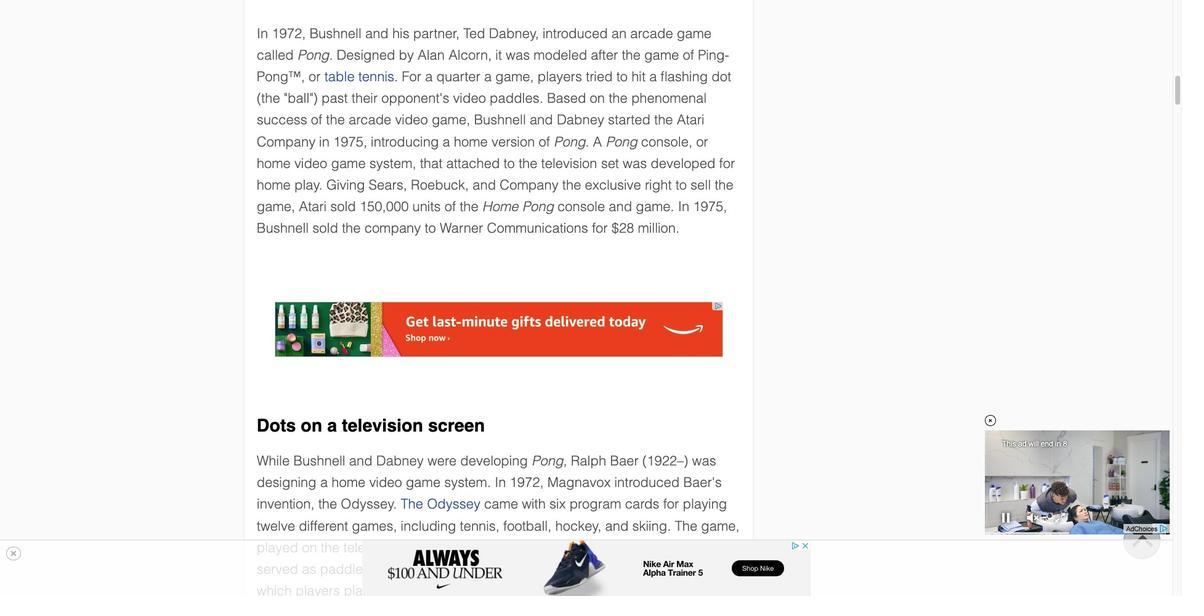 Task type: locate. For each thing, give the bounding box(es) containing it.
0 vertical spatial was
[[506, 47, 530, 63]]

was inside ralph baer (1922–) was designing a home video game system. in 1972, magnavox introduced baer's invention, the odyssey.
[[692, 453, 716, 469]]

1 vertical spatial company
[[500, 177, 559, 193]]

bushnell up designed
[[310, 26, 362, 41]]

game, down baer's
[[701, 518, 740, 534]]

dot down ping-
[[712, 69, 731, 84]]

video inside ralph baer (1922–) was designing a home video game system. in 1972, magnavox introduced baer's invention, the odyssey.
[[369, 475, 402, 491]]

that
[[420, 156, 443, 171]]

1 vertical spatial the
[[675, 518, 698, 534]]

exclusive
[[585, 177, 641, 193]]

table tennis
[[325, 69, 394, 84]]

introduced inside ralph baer (1922–) was designing a home video game system. in 1972, magnavox introduced baer's invention, the odyssey.
[[614, 475, 680, 491]]

0 horizontal spatial 1972,
[[272, 26, 306, 41]]

game, up the paddles.
[[496, 69, 534, 84]]

0 horizontal spatial players
[[296, 584, 340, 596]]

arcade inside in 1972, bushnell and his partner, ted dabney, introduced an arcade game called
[[630, 26, 673, 41]]

home left play. at the top left
[[257, 177, 291, 193]]

for right developed
[[719, 156, 735, 171]]

bushnell up version
[[474, 112, 526, 128]]

game inside ralph baer (1922–) was designing a home video game system. in 1972, magnavox introduced baer's invention, the odyssey.
[[406, 475, 441, 491]]

0 vertical spatial pong
[[606, 134, 637, 149]]

baer
[[610, 453, 639, 469]]

which
[[673, 540, 708, 556], [257, 584, 292, 596]]

introducing
[[371, 134, 439, 149]]

screen, down back
[[502, 584, 547, 596]]

1 vertical spatial sold
[[313, 221, 338, 236]]

bushnell up designing
[[293, 453, 345, 469]]

and inside console and game. in 1975, bushnell sold the company to warner communications for $28 million.
[[609, 199, 632, 214]]

hit
[[632, 69, 646, 84]]

on down "tried" on the top of the page
[[590, 91, 605, 106]]

version
[[492, 134, 535, 149]]

1 vertical spatial dot
[[486, 562, 506, 577]]

ping-
[[698, 47, 729, 63]]

game,
[[496, 69, 534, 84], [432, 112, 470, 128], [257, 199, 295, 214], [701, 518, 740, 534]]

provided
[[551, 584, 605, 596]]

playing down baer's
[[683, 497, 727, 512]]

home inside ralph baer (1922–) was designing a home video game system. in 1972, magnavox introduced baer's invention, the odyssey.
[[332, 475, 366, 491]]

1975, inside '. for a quarter a game, players tried to hit a flashing dot (the "ball") past their opponent's video paddles. based on the phenomenal success of the arcade video game, bushnell and dabney started the atari company in 1975, introducing a home version of'
[[333, 134, 367, 149]]

0 horizontal spatial in
[[257, 26, 268, 41]]

which up overlays,
[[673, 540, 708, 556]]

the up started
[[609, 91, 628, 106]]

skiing.
[[632, 518, 671, 534]]

paddles.
[[490, 91, 543, 106]]

for
[[402, 69, 421, 84]]

on
[[590, 91, 605, 106], [301, 416, 322, 436], [302, 540, 317, 556]]

designed
[[337, 47, 395, 63]]

players inside '. for a quarter a game, players tried to hit a flashing dot (the "ball") past their opponent's video paddles. based on the phenomenal success of the arcade video game, bushnell and dabney started the atari company in 1975, introducing a home version of'
[[538, 69, 582, 84]]

game inside designed by alan alcorn, it was modeled after the game of ping- pong™, or
[[644, 47, 679, 63]]

2 vertical spatial on
[[302, 540, 317, 556]]

magnavox
[[548, 475, 611, 491]]

2 vertical spatial in
[[495, 475, 506, 491]]

table tennis link
[[325, 69, 394, 84]]

in up the called
[[257, 26, 268, 41]]

players inside came with six program cards for playing twelve different games, including tennis, football, hockey, and skiing. the game, played on the television screen, consisted of three white dots, two of which served as paddles for hitting the third dot back and forth. plastic overlays, which players placed over the television screen, provided the playing fields.
[[296, 584, 340, 596]]

the right skiing.
[[675, 518, 698, 534]]

0 horizontal spatial or
[[309, 69, 321, 84]]

his
[[392, 26, 409, 41]]

game, down play. at the top left
[[257, 199, 295, 214]]

an
[[612, 26, 627, 41]]

consisted
[[452, 540, 510, 556]]

ralph
[[571, 453, 606, 469]]

2 horizontal spatial was
[[692, 453, 716, 469]]

dot down consisted on the bottom of the page
[[486, 562, 506, 577]]

players down modeled
[[538, 69, 582, 84]]

dabney left the were
[[376, 453, 424, 469]]

1972, inside in 1972, bushnell and his partner, ted dabney, introduced an arcade game called
[[272, 26, 306, 41]]

over
[[390, 584, 416, 596]]

1 vertical spatial pong
[[522, 199, 554, 214]]

1 horizontal spatial players
[[538, 69, 582, 84]]

0 vertical spatial on
[[590, 91, 605, 106]]

of
[[683, 47, 694, 63], [311, 112, 322, 128], [539, 134, 550, 149], [445, 199, 456, 214], [514, 540, 525, 556], [658, 540, 669, 556]]

home up attached
[[454, 134, 488, 149]]

pong. left a
[[554, 134, 589, 149]]

the up hit
[[622, 47, 641, 63]]

players
[[538, 69, 582, 84], [296, 584, 340, 596]]

their
[[352, 91, 378, 106]]

home
[[454, 134, 488, 149], [257, 156, 291, 171], [257, 177, 291, 193], [332, 475, 366, 491]]

of inside designed by alan alcorn, it was modeled after the game of ping- pong™, or
[[683, 47, 694, 63]]

the odyssey
[[401, 497, 481, 512]]

bushnell
[[310, 26, 362, 41], [474, 112, 526, 128], [257, 221, 309, 236], [293, 453, 345, 469]]

played
[[257, 540, 298, 556]]

1 horizontal spatial was
[[623, 156, 647, 171]]

pong™,
[[257, 69, 305, 84]]

a right designing
[[320, 475, 328, 491]]

1 vertical spatial which
[[257, 584, 292, 596]]

ted
[[463, 26, 485, 41]]

1 horizontal spatial arcade
[[630, 26, 673, 41]]

1975, right in
[[333, 134, 367, 149]]

0 vertical spatial or
[[309, 69, 321, 84]]

a
[[593, 134, 602, 149]]

in
[[257, 26, 268, 41], [678, 199, 689, 214], [495, 475, 506, 491]]

and down attached
[[473, 177, 496, 193]]

1 horizontal spatial screen,
[[502, 584, 547, 596]]

was right the it at left
[[506, 47, 530, 63]]

home inside '. for a quarter a game, players tried to hit a flashing dot (the "ball") past their opponent's video paddles. based on the phenomenal success of the arcade video game, bushnell and dabney started the atari company in 1975, introducing a home version of'
[[454, 134, 488, 149]]

home down success
[[257, 156, 291, 171]]

0 horizontal spatial arcade
[[349, 112, 391, 128]]

and up the $28
[[609, 199, 632, 214]]

×
[[10, 547, 17, 561]]

0 horizontal spatial playing
[[631, 584, 675, 596]]

0 horizontal spatial introduced
[[543, 26, 608, 41]]

hitting
[[393, 562, 430, 577]]

the inside designed by alan alcorn, it was modeled after the game of ping- pong™, or
[[622, 47, 641, 63]]

1 vertical spatial was
[[623, 156, 647, 171]]

the up the different
[[318, 497, 337, 512]]

1 horizontal spatial pong.
[[554, 134, 589, 149]]

0 horizontal spatial the
[[401, 497, 423, 512]]

served
[[257, 562, 298, 577]]

right
[[645, 177, 672, 193]]

0 vertical spatial introduced
[[543, 26, 608, 41]]

game, down opponent's
[[432, 112, 470, 128]]

0 vertical spatial pong.
[[297, 47, 333, 63]]

1 horizontal spatial dabney
[[557, 112, 604, 128]]

and up dots,
[[605, 518, 629, 534]]

pong up communications
[[522, 199, 554, 214]]

1 vertical spatial dabney
[[376, 453, 424, 469]]

opponent's
[[382, 91, 449, 106]]

0 vertical spatial arcade
[[630, 26, 673, 41]]

a
[[425, 69, 433, 84], [484, 69, 492, 84], [649, 69, 657, 84], [443, 134, 450, 149], [327, 416, 337, 436], [320, 475, 328, 491]]

atari
[[677, 112, 705, 128], [299, 199, 327, 214]]

1975,
[[333, 134, 367, 149], [693, 199, 727, 214]]

or up developed
[[696, 134, 708, 149]]

0 horizontal spatial 1975,
[[333, 134, 367, 149]]

television down pong. a pong at the top
[[541, 156, 597, 171]]

atari down phenomenal
[[677, 112, 705, 128]]

0 vertical spatial playing
[[683, 497, 727, 512]]

was inside designed by alan alcorn, it was modeled after the game of ping- pong™, or
[[506, 47, 530, 63]]

a down alcorn,
[[484, 69, 492, 84]]

2 horizontal spatial in
[[678, 199, 689, 214]]

dabney down based at the top
[[557, 112, 604, 128]]

game up giving
[[331, 156, 366, 171]]

1 vertical spatial atari
[[299, 199, 327, 214]]

0 vertical spatial dot
[[712, 69, 731, 84]]

1972,
[[272, 26, 306, 41], [510, 475, 544, 491]]

0 horizontal spatial was
[[506, 47, 530, 63]]

1 horizontal spatial company
[[500, 177, 559, 193]]

game up ping-
[[677, 26, 712, 41]]

introduced
[[543, 26, 608, 41], [614, 475, 680, 491]]

1 horizontal spatial 1972,
[[510, 475, 544, 491]]

of up flashing
[[683, 47, 694, 63]]

1 vertical spatial advertisement region
[[274, 302, 723, 358]]

1 vertical spatial 1972,
[[510, 475, 544, 491]]

game down while bushnell and dabney were developing pong,
[[406, 475, 441, 491]]

pong down started
[[606, 134, 637, 149]]

a right hit
[[649, 69, 657, 84]]

to left hit
[[617, 69, 628, 84]]

or
[[309, 69, 321, 84], [696, 134, 708, 149]]

console, or home video game system, that attached to the television set was developed for home play. giving sears, roebuck, and company the exclusive right to sell the game, atari sold 150,000 units of the
[[257, 134, 735, 214]]

sold down giving
[[330, 199, 356, 214]]

0 horizontal spatial atari
[[299, 199, 327, 214]]

1 vertical spatial introduced
[[614, 475, 680, 491]]

the right over
[[420, 584, 439, 596]]

in right game.
[[678, 199, 689, 214]]

0 horizontal spatial dabney
[[376, 453, 424, 469]]

0 vertical spatial sold
[[330, 199, 356, 214]]

the
[[401, 497, 423, 512], [675, 518, 698, 534]]

screen, down 'including'
[[403, 540, 448, 556]]

console,
[[641, 134, 692, 149]]

players down as
[[296, 584, 340, 596]]

to left sell on the top right
[[676, 177, 687, 193]]

1 horizontal spatial in
[[495, 475, 506, 491]]

plastic
[[606, 562, 645, 577]]

home up odyssey.
[[332, 475, 366, 491]]

0 vertical spatial company
[[257, 134, 316, 149]]

arcade right an
[[630, 26, 673, 41]]

and down 'dots on a television screen'
[[349, 453, 373, 469]]

company down success
[[257, 134, 316, 149]]

1 horizontal spatial or
[[696, 134, 708, 149]]

0 vertical spatial players
[[538, 69, 582, 84]]

company up 'home pong'
[[500, 177, 559, 193]]

television down third
[[443, 584, 499, 596]]

to down units at the left of the page
[[425, 221, 436, 236]]

advertisement region
[[771, 0, 956, 154], [274, 302, 723, 358], [362, 541, 811, 596]]

the up 'including'
[[401, 497, 423, 512]]

and inside the console, or home video game system, that attached to the television set was developed for home play. giving sears, roebuck, and company the exclusive right to sell the game, atari sold 150,000 units of the
[[473, 177, 496, 193]]

on right dots
[[301, 416, 322, 436]]

for left the $28
[[592, 221, 608, 236]]

video up play. at the top left
[[294, 156, 327, 171]]

1 vertical spatial or
[[696, 134, 708, 149]]

the right sell on the top right
[[715, 177, 734, 193]]

1 vertical spatial 1975,
[[693, 199, 727, 214]]

bushnell down play. at the top left
[[257, 221, 309, 236]]

0 vertical spatial the
[[401, 497, 423, 512]]

units
[[412, 199, 441, 214]]

and down the paddles.
[[530, 112, 553, 128]]

game.
[[636, 199, 674, 214]]

atari down play. at the top left
[[299, 199, 327, 214]]

television inside the console, or home video game system, that attached to the television set was developed for home play. giving sears, roebuck, and company the exclusive right to sell the game, atari sold 150,000 units of the
[[541, 156, 597, 171]]

of right units at the left of the page
[[445, 199, 456, 214]]

1975, inside console and game. in 1975, bushnell sold the company to warner communications for $28 million.
[[693, 199, 727, 214]]

0 vertical spatial in
[[257, 26, 268, 41]]

atari inside the console, or home video game system, that attached to the television set was developed for home play. giving sears, roebuck, and company the exclusive right to sell the game, atari sold 150,000 units of the
[[299, 199, 327, 214]]

0 horizontal spatial pong.
[[297, 47, 333, 63]]

0 vertical spatial dabney
[[557, 112, 604, 128]]

arcade inside '. for a quarter a game, players tried to hit a flashing dot (the "ball") past their opponent's video paddles. based on the phenomenal success of the arcade video game, bushnell and dabney started the atari company in 1975, introducing a home version of'
[[349, 112, 391, 128]]

and inside '. for a quarter a game, players tried to hit a flashing dot (the "ball") past their opponent's video paddles. based on the phenomenal success of the arcade video game, bushnell and dabney started the atari company in 1975, introducing a home version of'
[[530, 112, 553, 128]]

0 vertical spatial advertisement region
[[771, 0, 956, 154]]

video down quarter
[[453, 91, 486, 106]]

introduced up modeled
[[543, 26, 608, 41]]

pong.
[[297, 47, 333, 63], [554, 134, 589, 149]]

pong
[[606, 134, 637, 149], [522, 199, 554, 214]]

the
[[622, 47, 641, 63], [609, 91, 628, 106], [326, 112, 345, 128], [654, 112, 673, 128], [519, 156, 538, 171], [562, 177, 581, 193], [715, 177, 734, 193], [460, 199, 479, 214], [342, 221, 361, 236], [318, 497, 337, 512], [321, 540, 340, 556], [433, 562, 452, 577], [420, 584, 439, 596], [609, 584, 627, 596]]

in 1972, bushnell and his partner, ted dabney, introduced an arcade game called
[[257, 26, 712, 63]]

pong. up table
[[297, 47, 333, 63]]

1 vertical spatial pong.
[[554, 134, 589, 149]]

while bushnell and dabney were developing pong,
[[257, 453, 567, 469]]

cards
[[625, 497, 660, 512]]

and left his
[[365, 26, 389, 41]]

1 vertical spatial in
[[678, 199, 689, 214]]

two
[[633, 540, 654, 556]]

1 horizontal spatial atari
[[677, 112, 705, 128]]

1975, down sell on the top right
[[693, 199, 727, 214]]

three
[[529, 540, 560, 556]]

came with six program cards for playing twelve different games, including tennis, football, hockey, and skiing. the game, played on the television screen, consisted of three white dots, two of which served as paddles for hitting the third dot back and forth. plastic overlays, which players placed over the television screen, provided the playing fields.
[[257, 497, 740, 596]]

video
[[453, 91, 486, 106], [395, 112, 428, 128], [294, 156, 327, 171], [369, 475, 402, 491]]

game
[[677, 26, 712, 41], [644, 47, 679, 63], [331, 156, 366, 171], [406, 475, 441, 491]]

in up came
[[495, 475, 506, 491]]

1 horizontal spatial 1975,
[[693, 199, 727, 214]]

playing
[[683, 497, 727, 512], [631, 584, 675, 596]]

1 horizontal spatial introduced
[[614, 475, 680, 491]]

0 vertical spatial 1972,
[[272, 26, 306, 41]]

arcade down "their"
[[349, 112, 391, 128]]

dots on a television screen
[[257, 416, 485, 436]]

was inside the console, or home video game system, that attached to the television set was developed for home play. giving sears, roebuck, and company the exclusive right to sell the game, atari sold 150,000 units of the
[[623, 156, 647, 171]]

1 horizontal spatial the
[[675, 518, 698, 534]]

game inside the console, or home video game system, that attached to the television set was developed for home play. giving sears, roebuck, and company the exclusive right to sell the game, atari sold 150,000 units of the
[[331, 156, 366, 171]]

to
[[617, 69, 628, 84], [504, 156, 515, 171], [676, 177, 687, 193], [425, 221, 436, 236]]

the up console
[[562, 177, 581, 193]]

or left table
[[309, 69, 321, 84]]

0 vertical spatial screen,
[[403, 540, 448, 556]]

0 horizontal spatial company
[[257, 134, 316, 149]]

1 horizontal spatial playing
[[683, 497, 727, 512]]

1 horizontal spatial which
[[673, 540, 708, 556]]

introduced up cards
[[614, 475, 680, 491]]

or inside the console, or home video game system, that attached to the television set was developed for home play. giving sears, roebuck, and company the exclusive right to sell the game, atari sold 150,000 units of the
[[696, 134, 708, 149]]

system,
[[370, 156, 416, 171]]

1972, up with
[[510, 475, 544, 491]]

which down served
[[257, 584, 292, 596]]

baer's
[[683, 475, 722, 491]]

1 horizontal spatial dot
[[712, 69, 731, 84]]

0 vertical spatial atari
[[677, 112, 705, 128]]

1 vertical spatial players
[[296, 584, 340, 596]]

forth.
[[571, 562, 602, 577]]

or inside designed by alan alcorn, it was modeled after the game of ping- pong™, or
[[309, 69, 321, 84]]

1 vertical spatial on
[[301, 416, 322, 436]]

was
[[506, 47, 530, 63], [623, 156, 647, 171], [692, 453, 716, 469]]

was up baer's
[[692, 453, 716, 469]]

sold down play. at the top left
[[313, 221, 338, 236]]

2 vertical spatial was
[[692, 453, 716, 469]]

0 horizontal spatial dot
[[486, 562, 506, 577]]

and down three at the left bottom of the page
[[544, 562, 567, 577]]

including
[[401, 518, 456, 534]]

of right two
[[658, 540, 669, 556]]

sold
[[330, 199, 356, 214], [313, 221, 338, 236]]

1 vertical spatial arcade
[[349, 112, 391, 128]]

0 vertical spatial 1975,
[[333, 134, 367, 149]]

the down 150,000
[[342, 221, 361, 236]]

partner,
[[413, 26, 460, 41]]

paddles
[[320, 562, 370, 577]]



Task type: vqa. For each thing, say whether or not it's contained in the screenshot.
Wayne
no



Task type: describe. For each thing, give the bounding box(es) containing it.
of inside the console, or home video game system, that attached to the television set was developed for home play. giving sears, roebuck, and company the exclusive right to sell the game, atari sold 150,000 units of the
[[445, 199, 456, 214]]

developing
[[460, 453, 528, 469]]

modeled
[[534, 47, 587, 63]]

console
[[558, 199, 605, 214]]

game, inside the console, or home video game system, that attached to the television set was developed for home play. giving sears, roebuck, and company the exclusive right to sell the game, atari sold 150,000 units of the
[[257, 199, 295, 214]]

success
[[257, 112, 307, 128]]

the up the warner
[[460, 199, 479, 214]]

for right cards
[[663, 497, 679, 512]]

video down opponent's
[[395, 112, 428, 128]]

after
[[591, 47, 618, 63]]

company inside the console, or home video game system, that attached to the television set was developed for home play. giving sears, roebuck, and company the exclusive right to sell the game, atari sold 150,000 units of the
[[500, 177, 559, 193]]

the inside ralph baer (1922–) was designing a home video game system. in 1972, magnavox introduced baer's invention, the odyssey.
[[318, 497, 337, 512]]

pong,
[[532, 453, 567, 469]]

games,
[[352, 518, 397, 534]]

dots,
[[599, 540, 629, 556]]

on inside '. for a quarter a game, players tried to hit a flashing dot (the "ball") past their opponent's video paddles. based on the phenomenal success of the arcade video game, bushnell and dabney started the atari company in 1975, introducing a home version of'
[[590, 91, 605, 106]]

of up back
[[514, 540, 525, 556]]

the down version
[[519, 156, 538, 171]]

1972, inside ralph baer (1922–) was designing a home video game system. in 1972, magnavox introduced baer's invention, the odyssey.
[[510, 475, 544, 491]]

company inside '. for a quarter a game, players tried to hit a flashing dot (the "ball") past their opponent's video paddles. based on the phenomenal success of the arcade video game, bushnell and dabney started the atari company in 1975, introducing a home version of'
[[257, 134, 316, 149]]

a up attached
[[443, 134, 450, 149]]

to inside console and game. in 1975, bushnell sold the company to warner communications for $28 million.
[[425, 221, 436, 236]]

tennis
[[358, 69, 394, 84]]

(1922–)
[[642, 453, 688, 469]]

atari inside '. for a quarter a game, players tried to hit a flashing dot (the "ball") past their opponent's video paddles. based on the phenomenal success of the arcade video game, bushnell and dabney started the atari company in 1975, introducing a home version of'
[[677, 112, 705, 128]]

the inside came with six program cards for playing twelve different games, including tennis, football, hockey, and skiing. the game, played on the television screen, consisted of three white dots, two of which served as paddles for hitting the third dot back and forth. plastic overlays, which players placed over the television screen, provided the playing fields.
[[675, 518, 698, 534]]

phenomenal
[[631, 91, 707, 106]]

to down version
[[504, 156, 515, 171]]

the inside console and game. in 1975, bushnell sold the company to warner communications for $28 million.
[[342, 221, 361, 236]]

odyssey.
[[341, 497, 397, 512]]

dabney,
[[489, 26, 539, 41]]

attached
[[446, 156, 500, 171]]

of right version
[[539, 134, 550, 149]]

a inside ralph baer (1922–) was designing a home video game system. in 1972, magnavox introduced baer's invention, the odyssey.
[[320, 475, 328, 491]]

table
[[325, 69, 355, 84]]

sears,
[[369, 177, 407, 193]]

odyssey
[[427, 497, 481, 512]]

pong. for pong.
[[297, 47, 333, 63]]

a right the for
[[425, 69, 433, 84]]

dot inside came with six program cards for playing twelve different games, including tennis, football, hockey, and skiing. the game, played on the television screen, consisted of three white dots, two of which served as paddles for hitting the third dot back and forth. plastic overlays, which players placed over the television screen, provided the playing fields.
[[486, 562, 506, 577]]

tried
[[586, 69, 613, 84]]

for inside console and game. in 1975, bushnell sold the company to warner communications for $28 million.
[[592, 221, 608, 236]]

bushnell inside console and game. in 1975, bushnell sold the company to warner communications for $28 million.
[[257, 221, 309, 236]]

. for a quarter a game, players tried to hit a flashing dot (the "ball") past their opponent's video paddles. based on the phenomenal success of the arcade video game, bushnell and dabney started the atari company in 1975, introducing a home version of
[[257, 69, 731, 149]]

bushnell inside in 1972, bushnell and his partner, ted dabney, introduced an arcade game called
[[310, 26, 362, 41]]

as
[[302, 562, 316, 577]]

in inside console and game. in 1975, bushnell sold the company to warner communications for $28 million.
[[678, 199, 689, 214]]

hockey,
[[555, 518, 602, 534]]

million.
[[638, 221, 680, 236]]

different
[[299, 518, 348, 534]]

were
[[428, 453, 457, 469]]

0 horizontal spatial which
[[257, 584, 292, 596]]

quarter
[[437, 69, 480, 84]]

game inside in 1972, bushnell and his partner, ted dabney, introduced an arcade game called
[[677, 26, 712, 41]]

by
[[399, 47, 414, 63]]

for up placed
[[374, 562, 389, 577]]

dots
[[257, 416, 296, 436]]

"ball")
[[284, 91, 318, 106]]

1 horizontal spatial pong
[[606, 134, 637, 149]]

0 horizontal spatial pong
[[522, 199, 554, 214]]

of up in
[[311, 112, 322, 128]]

sold inside console and game. in 1975, bushnell sold the company to warner communications for $28 million.
[[313, 221, 338, 236]]

system.
[[444, 475, 491, 491]]

the down plastic
[[609, 584, 627, 596]]

the down the different
[[321, 540, 340, 556]]

the odyssey link
[[401, 497, 481, 512]]

the left third
[[433, 562, 452, 577]]

communications
[[487, 221, 588, 236]]

play.
[[294, 177, 323, 193]]

0 vertical spatial which
[[673, 540, 708, 556]]

company
[[364, 221, 421, 236]]

video inside the console, or home video game system, that attached to the television set was developed for home play. giving sears, roebuck, and company the exclusive right to sell the game, atari sold 150,000 units of the
[[294, 156, 327, 171]]

0 horizontal spatial screen,
[[403, 540, 448, 556]]

tennis,
[[460, 518, 500, 534]]

unmute button group
[[1020, 509, 1047, 527]]

back
[[510, 562, 540, 577]]

console and game. in 1975, bushnell sold the company to warner communications for $28 million.
[[257, 199, 727, 236]]

placed
[[344, 584, 386, 596]]

in inside ralph baer (1922–) was designing a home video game system. in 1972, magnavox introduced baer's invention, the odyssey.
[[495, 475, 506, 491]]

and inside in 1972, bushnell and his partner, ted dabney, introduced an arcade game called
[[365, 26, 389, 41]]

video player application
[[985, 431, 1170, 535]]

based
[[547, 91, 586, 106]]

roebuck,
[[411, 177, 469, 193]]

flashing
[[661, 69, 708, 84]]

on inside came with six program cards for playing twelve different games, including tennis, football, hockey, and skiing. the game, played on the television screen, consisted of three white dots, two of which served as paddles for hitting the third dot back and forth. plastic overlays, which players placed over the television screen, provided the playing fields.
[[302, 540, 317, 556]]

in inside in 1972, bushnell and his partner, ted dabney, introduced an arcade game called
[[257, 26, 268, 41]]

sold inside the console, or home video game system, that attached to the television set was developed for home play. giving sears, roebuck, and company the exclusive right to sell the game, atari sold 150,000 units of the
[[330, 199, 356, 214]]

program
[[570, 497, 621, 512]]

pong. a pong
[[554, 134, 637, 149]]

150,000
[[360, 199, 409, 214]]

invention,
[[257, 497, 315, 512]]

came
[[484, 497, 518, 512]]

white
[[564, 540, 595, 556]]

pong. for pong. a pong
[[554, 134, 589, 149]]

to inside '. for a quarter a game, players tried to hit a flashing dot (the "ball") past their opponent's video paddles. based on the phenomenal success of the arcade video game, bushnell and dabney started the atari company in 1975, introducing a home version of'
[[617, 69, 628, 84]]

set
[[601, 156, 619, 171]]

home
[[482, 199, 518, 214]]

2 vertical spatial advertisement region
[[362, 541, 811, 596]]

bushnell inside '. for a quarter a game, players tried to hit a flashing dot (the "ball") past their opponent's video paddles. based on the phenomenal success of the arcade video game, bushnell and dabney started the atari company in 1975, introducing a home version of'
[[474, 112, 526, 128]]

game, inside came with six program cards for playing twelve different games, including tennis, football, hockey, and skiing. the game, played on the television screen, consisted of three white dots, two of which served as paddles for hitting the third dot back and forth. plastic overlays, which players placed over the television screen, provided the playing fields.
[[701, 518, 740, 534]]

for inside the console, or home video game system, that attached to the television set was developed for home play. giving sears, roebuck, and company the exclusive right to sell the game, atari sold 150,000 units of the
[[719, 156, 735, 171]]

dabney inside '. for a quarter a game, players tried to hit a flashing dot (the "ball") past their opponent's video paddles. based on the phenomenal success of the arcade video game, bushnell and dabney started the atari company in 1975, introducing a home version of'
[[557, 112, 604, 128]]

it
[[495, 47, 502, 63]]

sell
[[691, 177, 711, 193]]

alan
[[418, 47, 445, 63]]

with
[[522, 497, 546, 512]]

called
[[257, 47, 294, 63]]

third
[[456, 562, 483, 577]]

the up "console,"
[[654, 112, 673, 128]]

introduced inside in 1972, bushnell and his partner, ted dabney, introduced an arcade game called
[[543, 26, 608, 41]]

1 vertical spatial screen,
[[502, 584, 547, 596]]

television up while bushnell and dabney were developing pong,
[[342, 416, 423, 436]]

dot inside '. for a quarter a game, players tried to hit a flashing dot (the "ball") past their opponent's video paddles. based on the phenomenal success of the arcade video game, bushnell and dabney started the atari company in 1975, introducing a home version of'
[[712, 69, 731, 84]]

.
[[394, 69, 398, 84]]

a right dots
[[327, 416, 337, 436]]

while
[[257, 453, 290, 469]]

1 vertical spatial playing
[[631, 584, 675, 596]]

six
[[550, 497, 566, 512]]

the down past
[[326, 112, 345, 128]]

$28
[[612, 221, 634, 236]]

screen
[[428, 416, 485, 436]]

(the
[[257, 91, 280, 106]]

television down "games,"
[[343, 540, 399, 556]]

developed
[[651, 156, 716, 171]]



